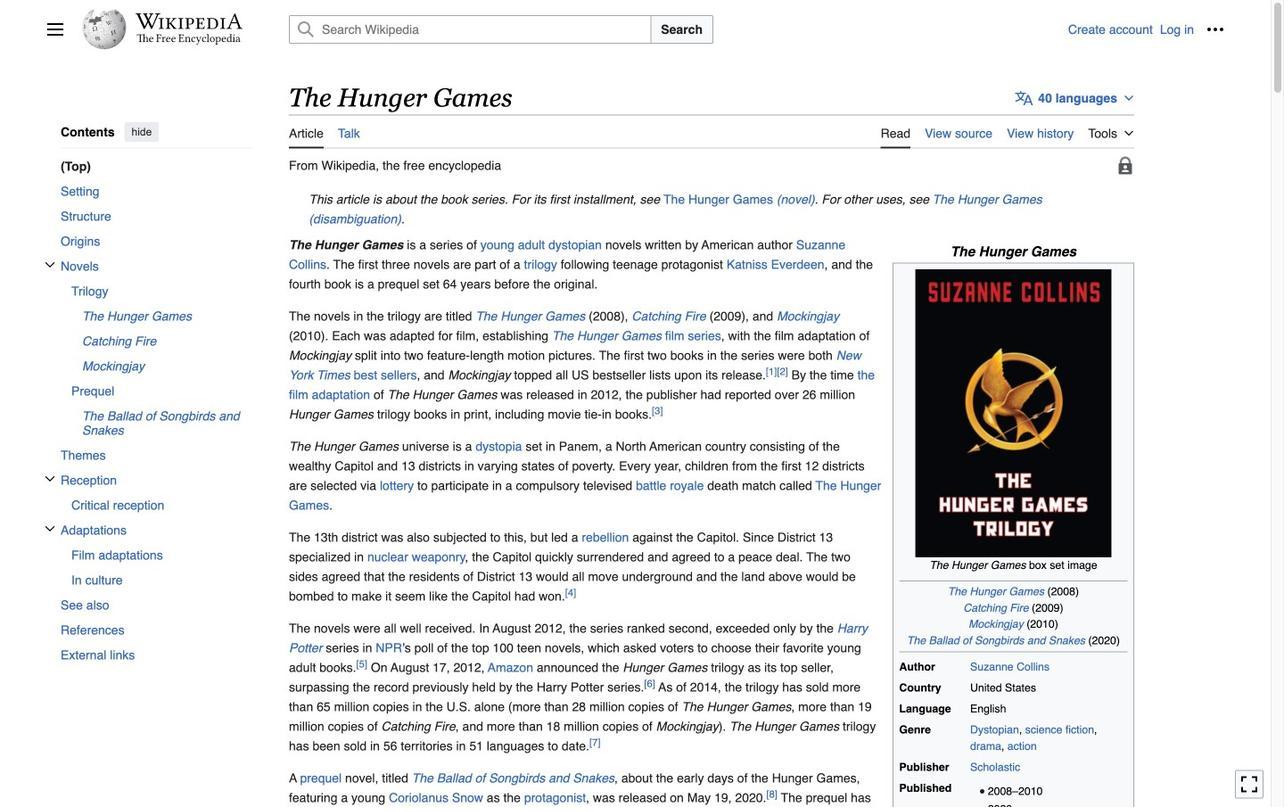 Task type: describe. For each thing, give the bounding box(es) containing it.
menu image
[[46, 21, 64, 38]]

1 x small image from the top
[[45, 259, 55, 270]]

log in and more options image
[[1207, 21, 1225, 38]]

page semi-protected image
[[1117, 157, 1135, 174]]

personal tools navigation
[[1069, 15, 1230, 44]]

3 x small image from the top
[[45, 523, 55, 534]]



Task type: locate. For each thing, give the bounding box(es) containing it.
2 x small image from the top
[[45, 473, 55, 484]]

1 vertical spatial x small image
[[45, 473, 55, 484]]

language progressive image
[[1015, 89, 1033, 107]]

0 vertical spatial x small image
[[45, 259, 55, 270]]

main content
[[282, 80, 1225, 807]]

wikipedia image
[[136, 13, 243, 29]]

None search field
[[268, 15, 1069, 44]]

the free encyclopedia image
[[137, 34, 241, 45]]

2 vertical spatial x small image
[[45, 523, 55, 534]]

fullscreen image
[[1241, 776, 1259, 793]]

Search Wikipedia search field
[[289, 15, 652, 44]]

x small image
[[45, 259, 55, 270], [45, 473, 55, 484], [45, 523, 55, 534]]



Task type: vqa. For each thing, say whether or not it's contained in the screenshot.
menu 'Icon'
yes



